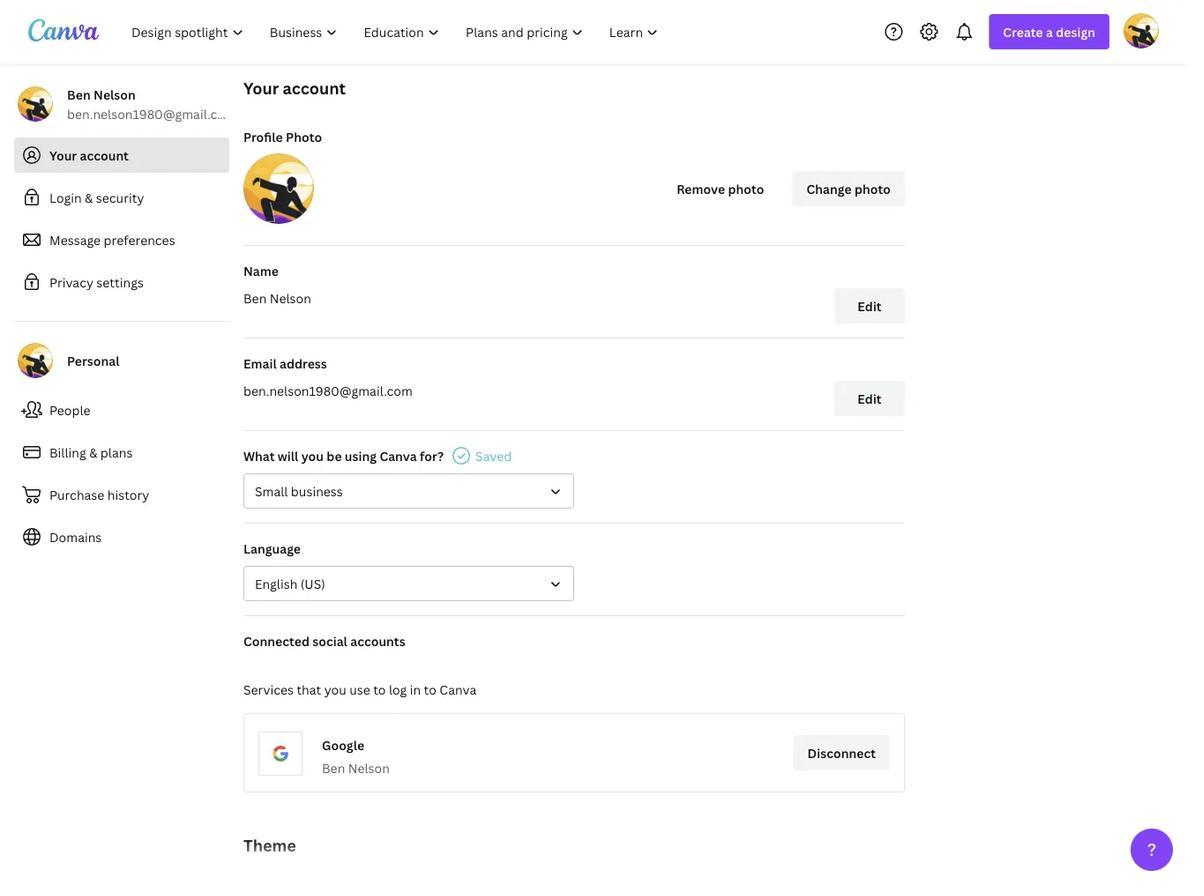 Task type: describe. For each thing, give the bounding box(es) containing it.
edit button for ben nelson
[[835, 289, 905, 324]]

0 vertical spatial ben.nelson1980@gmail.com
[[67, 105, 236, 122]]

create a design button
[[989, 14, 1110, 49]]

privacy settings link
[[14, 265, 229, 300]]

photo for remove photo
[[728, 180, 765, 197]]

1 horizontal spatial canva
[[440, 682, 477, 698]]

ben nelson ben.nelson1980@gmail.com
[[67, 86, 236, 122]]

1 horizontal spatial ben.nelson1980@gmail.com
[[244, 382, 413, 399]]

Language: English (US) button
[[244, 566, 574, 602]]

saved
[[476, 448, 512, 465]]

small
[[255, 483, 288, 500]]

1 vertical spatial your account
[[49, 147, 129, 164]]

1 horizontal spatial account
[[283, 77, 346, 99]]

2 to from the left
[[424, 682, 437, 698]]

log
[[389, 682, 407, 698]]

connected social accounts
[[244, 633, 406, 650]]

ben inside google ben nelson
[[322, 760, 345, 777]]

your account link
[[14, 138, 229, 173]]

nelson for ben nelson ben.nelson1980@gmail.com
[[94, 86, 136, 103]]

connected
[[244, 633, 310, 650]]

1 vertical spatial your
[[49, 147, 77, 164]]

change photo
[[807, 180, 891, 197]]

edit button for ben.nelson1980@gmail.com
[[835, 381, 905, 416]]

0 horizontal spatial canva
[[380, 448, 417, 465]]

remove photo button
[[663, 171, 779, 206]]

a
[[1046, 23, 1053, 40]]

login & security
[[49, 189, 144, 206]]

nelson for ben nelson
[[270, 290, 311, 307]]

edit for ben.nelson1980@gmail.com
[[858, 390, 882, 407]]

accounts
[[350, 633, 406, 650]]

0 horizontal spatial account
[[80, 147, 129, 164]]

(us)
[[301, 576, 325, 592]]

purchase
[[49, 487, 104, 503]]

profile photo
[[244, 128, 322, 145]]

what will you be using canva for?
[[244, 448, 444, 465]]

google
[[322, 737, 364, 754]]

theme
[[244, 835, 296, 857]]

language
[[244, 540, 301, 557]]

top level navigation element
[[120, 14, 674, 49]]

message preferences link
[[14, 222, 229, 258]]

english
[[255, 576, 298, 592]]

be
[[327, 448, 342, 465]]

photo for change photo
[[855, 180, 891, 197]]

login
[[49, 189, 82, 206]]

history
[[107, 487, 149, 503]]

you for will
[[301, 448, 324, 465]]

use
[[350, 682, 370, 698]]

design
[[1056, 23, 1096, 40]]

ben nelson
[[244, 290, 311, 307]]

create
[[1003, 23, 1043, 40]]

preferences
[[104, 232, 175, 248]]

plans
[[100, 444, 133, 461]]

ben nelson image
[[1124, 13, 1159, 48]]

security
[[96, 189, 144, 206]]

billing
[[49, 444, 86, 461]]

Small business button
[[244, 474, 574, 509]]

change
[[807, 180, 852, 197]]

nelson inside google ben nelson
[[348, 760, 390, 777]]



Task type: vqa. For each thing, say whether or not it's contained in the screenshot.
leftmost HOME
no



Task type: locate. For each thing, give the bounding box(es) containing it.
1 horizontal spatial ben
[[244, 290, 267, 307]]

account
[[283, 77, 346, 99], [80, 147, 129, 164]]

remove
[[677, 180, 725, 197]]

account up login & security
[[80, 147, 129, 164]]

& left plans on the bottom
[[89, 444, 97, 461]]

0 vertical spatial your account
[[244, 77, 346, 99]]

0 horizontal spatial to
[[373, 682, 386, 698]]

services
[[244, 682, 294, 698]]

0 vertical spatial your
[[244, 77, 279, 99]]

1 vertical spatial nelson
[[270, 290, 311, 307]]

english (us)
[[255, 576, 325, 592]]

your up the profile
[[244, 77, 279, 99]]

people
[[49, 402, 90, 419]]

domains
[[49, 529, 102, 546]]

0 vertical spatial nelson
[[94, 86, 136, 103]]

ben
[[67, 86, 91, 103], [244, 290, 267, 307], [322, 760, 345, 777]]

domains link
[[14, 520, 229, 555]]

to right in
[[424, 682, 437, 698]]

1 vertical spatial ben.nelson1980@gmail.com
[[244, 382, 413, 399]]

1 horizontal spatial photo
[[855, 180, 891, 197]]

ben.nelson1980@gmail.com up your account link
[[67, 105, 236, 122]]

disconnect button
[[794, 736, 890, 771]]

0 vertical spatial account
[[283, 77, 346, 99]]

to
[[373, 682, 386, 698], [424, 682, 437, 698]]

1 vertical spatial &
[[89, 444, 97, 461]]

small business
[[255, 483, 343, 500]]

personal
[[67, 352, 119, 369]]

address
[[280, 355, 327, 372]]

0 vertical spatial edit
[[858, 298, 882, 315]]

change photo button
[[793, 171, 905, 206]]

message preferences
[[49, 232, 175, 248]]

1 horizontal spatial to
[[424, 682, 437, 698]]

1 edit button from the top
[[835, 289, 905, 324]]

disconnect
[[808, 745, 876, 762]]

photo right remove
[[728, 180, 765, 197]]

1 horizontal spatial your
[[244, 77, 279, 99]]

2 horizontal spatial nelson
[[348, 760, 390, 777]]

that
[[297, 682, 321, 698]]

purchase history link
[[14, 477, 229, 513]]

0 horizontal spatial your
[[49, 147, 77, 164]]

1 vertical spatial canva
[[440, 682, 477, 698]]

ben inside ben nelson ben.nelson1980@gmail.com
[[67, 86, 91, 103]]

settings
[[96, 274, 144, 291]]

1 to from the left
[[373, 682, 386, 698]]

your up login
[[49, 147, 77, 164]]

0 vertical spatial edit button
[[835, 289, 905, 324]]

ben up your account link
[[67, 86, 91, 103]]

ben for ben nelson ben.nelson1980@gmail.com
[[67, 86, 91, 103]]

0 vertical spatial &
[[85, 189, 93, 206]]

you left be
[[301, 448, 324, 465]]

canva
[[380, 448, 417, 465], [440, 682, 477, 698]]

ben.nelson1980@gmail.com
[[67, 105, 236, 122], [244, 382, 413, 399]]

your account up photo
[[244, 77, 346, 99]]

nelson up your account link
[[94, 86, 136, 103]]

you for that
[[324, 682, 346, 698]]

what
[[244, 448, 275, 465]]

email
[[244, 355, 277, 372]]

billing & plans link
[[14, 435, 229, 470]]

& right login
[[85, 189, 93, 206]]

0 horizontal spatial ben.nelson1980@gmail.com
[[67, 105, 236, 122]]

1 vertical spatial you
[[324, 682, 346, 698]]

purchase history
[[49, 487, 149, 503]]

profile
[[244, 128, 283, 145]]

people link
[[14, 393, 229, 428]]

1 vertical spatial edit
[[858, 390, 882, 407]]

your account up login & security
[[49, 147, 129, 164]]

privacy
[[49, 274, 93, 291]]

0 horizontal spatial your account
[[49, 147, 129, 164]]

0 horizontal spatial photo
[[728, 180, 765, 197]]

your
[[244, 77, 279, 99], [49, 147, 77, 164]]

photo right change
[[855, 180, 891, 197]]

0 horizontal spatial ben
[[67, 86, 91, 103]]

1 photo from the left
[[728, 180, 765, 197]]

0 vertical spatial canva
[[380, 448, 417, 465]]

& for login
[[85, 189, 93, 206]]

edit button
[[835, 289, 905, 324], [835, 381, 905, 416]]

you
[[301, 448, 324, 465], [324, 682, 346, 698]]

remove photo
[[677, 180, 765, 197]]

billing & plans
[[49, 444, 133, 461]]

1 vertical spatial ben
[[244, 290, 267, 307]]

photo
[[286, 128, 322, 145]]

1 vertical spatial edit button
[[835, 381, 905, 416]]

0 vertical spatial you
[[301, 448, 324, 465]]

ben.nelson1980@gmail.com down address
[[244, 382, 413, 399]]

privacy settings
[[49, 274, 144, 291]]

edit
[[858, 298, 882, 315], [858, 390, 882, 407]]

ben down google
[[322, 760, 345, 777]]

account up photo
[[283, 77, 346, 99]]

nelson
[[94, 86, 136, 103], [270, 290, 311, 307], [348, 760, 390, 777]]

nelson down name
[[270, 290, 311, 307]]

canva left for?
[[380, 448, 417, 465]]

social
[[313, 633, 348, 650]]

1 vertical spatial account
[[80, 147, 129, 164]]

2 edit button from the top
[[835, 381, 905, 416]]

2 vertical spatial ben
[[322, 760, 345, 777]]

login & security link
[[14, 180, 229, 215]]

you left use at the left
[[324, 682, 346, 698]]

1 edit from the top
[[858, 298, 882, 315]]

2 photo from the left
[[855, 180, 891, 197]]

& for billing
[[89, 444, 97, 461]]

google ben nelson
[[322, 737, 390, 777]]

0 horizontal spatial nelson
[[94, 86, 136, 103]]

ben for ben nelson
[[244, 290, 267, 307]]

your account
[[244, 77, 346, 99], [49, 147, 129, 164]]

message
[[49, 232, 101, 248]]

in
[[410, 682, 421, 698]]

for?
[[420, 448, 444, 465]]

nelson inside ben nelson ben.nelson1980@gmail.com
[[94, 86, 136, 103]]

1 horizontal spatial your account
[[244, 77, 346, 99]]

1 horizontal spatial nelson
[[270, 290, 311, 307]]

2 horizontal spatial ben
[[322, 760, 345, 777]]

photo
[[728, 180, 765, 197], [855, 180, 891, 197]]

nelson down google
[[348, 760, 390, 777]]

&
[[85, 189, 93, 206], [89, 444, 97, 461]]

to left log
[[373, 682, 386, 698]]

will
[[278, 448, 299, 465]]

business
[[291, 483, 343, 500]]

create a design
[[1003, 23, 1096, 40]]

0 vertical spatial ben
[[67, 86, 91, 103]]

using
[[345, 448, 377, 465]]

canva right in
[[440, 682, 477, 698]]

edit for ben nelson
[[858, 298, 882, 315]]

2 edit from the top
[[858, 390, 882, 407]]

ben down name
[[244, 290, 267, 307]]

services that you use to log in to canva
[[244, 682, 477, 698]]

name
[[244, 262, 279, 279]]

email address
[[244, 355, 327, 372]]

2 vertical spatial nelson
[[348, 760, 390, 777]]



